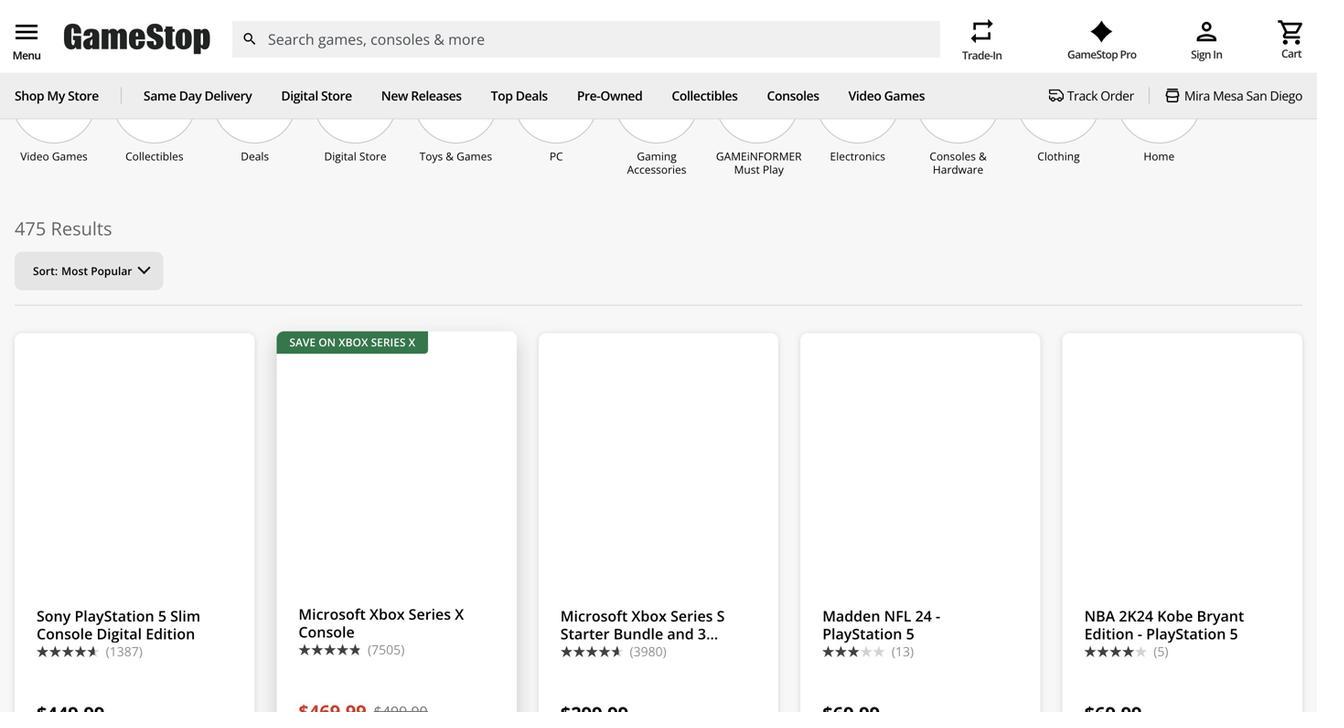 Task type: vqa. For each thing, say whether or not it's contained in the screenshot.
- within the Madden NFL 24 - PlayStation 5
yes



Task type: locate. For each thing, give the bounding box(es) containing it.
consoles inside consoles & hardware
[[930, 149, 976, 164]]

0 horizontal spatial video
[[20, 149, 49, 164]]

mira mesa san diego
[[1185, 87, 1303, 104]]

1 vertical spatial video games
[[20, 149, 88, 164]]

day
[[179, 87, 202, 104]]

2 edition from the left
[[1085, 624, 1134, 644]]

collectibles up gaming
[[672, 87, 738, 104]]

5 right kobe on the right of the page
[[1230, 624, 1238, 644]]

series for x
[[409, 605, 451, 625]]

games right toys
[[457, 149, 492, 164]]

in
[[1213, 47, 1222, 62], [993, 47, 1002, 62]]

san
[[1246, 87, 1267, 104]]

edition left (5)
[[1085, 624, 1134, 644]]

microsoft xbox series x console
[[299, 605, 464, 642]]

5
[[158, 607, 166, 626], [906, 624, 915, 644], [1230, 624, 1238, 644]]

2 vertical spatial digital
[[96, 624, 142, 644]]

console
[[299, 622, 355, 642], [37, 624, 93, 644]]

edition
[[146, 624, 195, 644], [1085, 624, 1134, 644]]

1 horizontal spatial series
[[671, 607, 713, 626]]

madden nfl 24 - playstation 5 image
[[815, 367, 1026, 586]]

pre-owned link
[[577, 87, 643, 104]]

1 horizontal spatial deals
[[516, 87, 548, 104]]

series
[[409, 605, 451, 625], [671, 607, 713, 626]]

0 horizontal spatial 5
[[158, 607, 166, 626]]

trade-
[[962, 47, 993, 62]]

0 horizontal spatial in
[[993, 47, 1002, 62]]

microsoft inside microsoft xbox series x console
[[299, 605, 366, 625]]

gamestop pro link
[[1068, 21, 1137, 62]]

1 horizontal spatial 5
[[906, 624, 915, 644]]

video games link
[[13, 60, 95, 164], [849, 87, 925, 104]]

digital store link left releases
[[314, 60, 397, 164]]

xbox up (3980)
[[632, 607, 667, 626]]

consoles
[[767, 87, 819, 104], [930, 149, 976, 164]]

1 vertical spatial consoles
[[930, 149, 976, 164]]

5 left slim
[[158, 607, 166, 626]]

deals down delivery
[[241, 149, 269, 164]]

digital
[[281, 87, 318, 104], [324, 149, 357, 164], [96, 624, 142, 644]]

- inside madden nfl 24 - playstation 5
[[936, 607, 941, 626]]

mira mesa san diego link
[[1164, 87, 1303, 104]]

& left clothing
[[979, 149, 987, 164]]

2 horizontal spatial 5
[[1230, 624, 1238, 644]]

0 horizontal spatial digital
[[96, 624, 142, 644]]

must
[[734, 162, 760, 177]]

in right sign
[[1213, 47, 1222, 62]]

order
[[1101, 87, 1134, 104]]

games down shop my store link
[[52, 149, 88, 164]]

nba 2k24 kobe bryant edition - playstation 5
[[1085, 607, 1244, 644]]

0 vertical spatial consoles
[[767, 87, 819, 104]]

0 horizontal spatial console
[[37, 624, 93, 644]]

0 horizontal spatial playstation
[[74, 607, 154, 626]]

delivery
[[204, 87, 252, 104]]

digital store
[[281, 87, 352, 104], [324, 149, 387, 164]]

1 horizontal spatial xbox
[[632, 607, 667, 626]]

console for sony
[[37, 624, 93, 644]]

console left (1387)
[[37, 624, 93, 644]]

console inside microsoft xbox series x console
[[299, 622, 355, 642]]

0 horizontal spatial collectibles link
[[113, 60, 196, 164]]

0 vertical spatial video games
[[849, 87, 925, 104]]

store left new
[[321, 87, 352, 104]]

1 vertical spatial digital
[[324, 149, 357, 164]]

top
[[491, 87, 513, 104]]

1 horizontal spatial video games
[[849, 87, 925, 104]]

deals
[[516, 87, 548, 104], [241, 149, 269, 164]]

store left toys
[[359, 149, 387, 164]]

0 horizontal spatial consoles
[[767, 87, 819, 104]]

1 vertical spatial deals
[[241, 149, 269, 164]]

xbox
[[370, 605, 405, 625], [632, 607, 667, 626]]

shop my store link
[[15, 87, 99, 104]]

in inside person sign in
[[1213, 47, 1222, 62]]

digital store link left new
[[281, 87, 352, 104]]

collectibles link up gaming
[[672, 87, 738, 104]]

1 horizontal spatial playstation
[[823, 624, 902, 644]]

store
[[68, 87, 99, 104], [321, 87, 352, 104], [359, 149, 387, 164]]

(3980)
[[630, 643, 667, 661]]

xbox inside microsoft xbox series x console
[[370, 605, 405, 625]]

digital store link for same day delivery link
[[281, 87, 352, 104]]

digital store down new
[[324, 149, 387, 164]]

series inside the microsoft xbox series s starter bundle and 3 month game pass
[[671, 607, 713, 626]]

0 horizontal spatial microsoft
[[299, 605, 366, 625]]

0 vertical spatial collectibles
[[672, 87, 738, 104]]

save
[[289, 335, 316, 350]]

0 horizontal spatial x
[[409, 335, 415, 350]]

0 vertical spatial x
[[409, 335, 415, 350]]

sort:
[[33, 263, 58, 279]]

1 horizontal spatial console
[[299, 622, 355, 642]]

1 horizontal spatial digital
[[281, 87, 318, 104]]

games
[[884, 87, 925, 104], [52, 149, 88, 164], [457, 149, 492, 164]]

0 vertical spatial digital store
[[281, 87, 352, 104]]

1 horizontal spatial in
[[1213, 47, 1222, 62]]

bundle
[[614, 624, 663, 644]]

gameinformer
[[716, 149, 802, 164]]

collectibles link down gamestop image
[[113, 60, 196, 164]]

- right 24 on the bottom right of the page
[[936, 607, 941, 626]]

person
[[1192, 17, 1221, 46]]

search search field
[[231, 21, 940, 57]]

microsoft xbox series s starter bundle and 3 month game pass image
[[553, 367, 764, 586]]

digital right delivery
[[281, 87, 318, 104]]

&
[[446, 149, 454, 164], [979, 149, 987, 164]]

game
[[611, 642, 653, 661]]

1 horizontal spatial x
[[455, 605, 464, 625]]

1 horizontal spatial microsoft
[[561, 607, 628, 626]]

s
[[717, 607, 725, 626]]

0 horizontal spatial series
[[409, 605, 451, 625]]

gameinformer must play
[[716, 149, 802, 177]]

in for repeat
[[993, 47, 1002, 62]]

search
[[242, 31, 258, 47]]

1 vertical spatial collectibles
[[125, 149, 183, 164]]

video up electronics
[[849, 87, 881, 104]]

0 vertical spatial digital
[[281, 87, 318, 104]]

sony playstation 5 slim console digital edition image
[[29, 367, 240, 586]]

popular
[[91, 263, 132, 279]]

video games up electronics
[[849, 87, 925, 104]]

electronics
[[830, 149, 886, 164]]

consoles for consoles & hardware
[[930, 149, 976, 164]]

microsoft xbox series x console image
[[291, 365, 502, 584]]

xbox for starter
[[632, 607, 667, 626]]

& right toys
[[446, 149, 454, 164]]

playstation inside sony playstation 5 slim console digital edition
[[74, 607, 154, 626]]

edition right (1387)
[[146, 624, 195, 644]]

2 horizontal spatial playstation
[[1146, 624, 1226, 644]]

pre-
[[577, 87, 600, 104]]

xbox up (7505)
[[370, 605, 405, 625]]

mesa
[[1213, 87, 1243, 104]]

1 vertical spatial x
[[455, 605, 464, 625]]

1 horizontal spatial consoles
[[930, 149, 976, 164]]

2 in from the left
[[993, 47, 1002, 62]]

console left (7505)
[[299, 622, 355, 642]]

3
[[698, 624, 706, 644]]

collectibles
[[672, 87, 738, 104], [125, 149, 183, 164]]

menu
[[12, 17, 41, 47]]

- left (5)
[[1138, 624, 1143, 644]]

xbox inside the microsoft xbox series s starter bundle and 3 month game pass
[[632, 607, 667, 626]]

1 horizontal spatial video games link
[[849, 87, 925, 104]]

0 horizontal spatial store
[[68, 87, 99, 104]]

pass
[[656, 642, 688, 661]]

home
[[1144, 149, 1175, 164]]

-
[[936, 607, 941, 626], [1138, 624, 1143, 644]]

my
[[47, 87, 65, 104]]

1 in from the left
[[1213, 47, 1222, 62]]

5 left 24 on the bottom right of the page
[[906, 624, 915, 644]]

digital right sony
[[96, 624, 142, 644]]

in inside repeat trade-in
[[993, 47, 1002, 62]]

track order
[[1067, 87, 1134, 104]]

0 horizontal spatial edition
[[146, 624, 195, 644]]

digital inside sony playstation 5 slim console digital edition
[[96, 624, 142, 644]]

console inside sony playstation 5 slim console digital edition
[[37, 624, 93, 644]]

xbox for console
[[370, 605, 405, 625]]

1 horizontal spatial video
[[849, 87, 881, 104]]

digital store left new
[[281, 87, 352, 104]]

store right my
[[68, 87, 99, 104]]

0 horizontal spatial -
[[936, 607, 941, 626]]

series inside microsoft xbox series x console
[[409, 605, 451, 625]]

(1387)
[[106, 643, 143, 661]]

1 horizontal spatial games
[[457, 149, 492, 164]]

1 horizontal spatial -
[[1138, 624, 1143, 644]]

0 horizontal spatial xbox
[[370, 605, 405, 625]]

releases
[[411, 87, 462, 104]]

video games
[[849, 87, 925, 104], [20, 149, 88, 164]]

sony
[[37, 607, 71, 626]]

0 horizontal spatial video games link
[[13, 60, 95, 164]]

diego
[[1270, 87, 1303, 104]]

digital left toys
[[324, 149, 357, 164]]

1 edition from the left
[[146, 624, 195, 644]]

playstation
[[74, 607, 154, 626], [823, 624, 902, 644], [1146, 624, 1226, 644]]

video down the shop
[[20, 149, 49, 164]]

collectibles down same
[[125, 149, 183, 164]]

toys
[[420, 149, 443, 164]]

top deals
[[491, 87, 548, 104]]

gamestop pro icon image
[[1091, 21, 1114, 43]]

& inside consoles & hardware
[[979, 149, 987, 164]]

deals right top
[[516, 87, 548, 104]]

starter
[[561, 624, 610, 644]]

1 horizontal spatial edition
[[1085, 624, 1134, 644]]

sort: most popular
[[33, 263, 132, 279]]

microsoft inside the microsoft xbox series s starter bundle and 3 month game pass
[[561, 607, 628, 626]]

games up electronics
[[884, 87, 925, 104]]

0 horizontal spatial &
[[446, 149, 454, 164]]

consoles for consoles
[[767, 87, 819, 104]]

in down repeat
[[993, 47, 1002, 62]]

console for microsoft
[[299, 622, 355, 642]]

1 horizontal spatial &
[[979, 149, 987, 164]]

video
[[849, 87, 881, 104], [20, 149, 49, 164]]

1 & from the left
[[446, 149, 454, 164]]

1 horizontal spatial collectibles
[[672, 87, 738, 104]]

xbox
[[339, 335, 368, 350]]

2 horizontal spatial games
[[884, 87, 925, 104]]

2 & from the left
[[979, 149, 987, 164]]

same day delivery
[[144, 87, 252, 104]]

0 horizontal spatial deals
[[241, 149, 269, 164]]

video games down my
[[20, 149, 88, 164]]

person sign in
[[1191, 17, 1222, 62]]

2k24
[[1119, 607, 1154, 626]]

1 vertical spatial video
[[20, 149, 49, 164]]



Task type: describe. For each thing, give the bounding box(es) containing it.
track order link
[[1049, 87, 1134, 104]]

electronics link
[[817, 60, 899, 164]]

nba
[[1085, 607, 1115, 626]]

475
[[15, 216, 46, 241]]

madden
[[823, 607, 880, 626]]

sony playstation 5 slim console digital edition
[[37, 607, 200, 644]]

475 results
[[15, 216, 112, 241]]

& for hardware
[[979, 149, 987, 164]]

microsoft for console
[[299, 605, 366, 625]]

nfl
[[884, 607, 912, 626]]

0 horizontal spatial collectibles
[[125, 149, 183, 164]]

shop my store
[[15, 87, 99, 104]]

series for s
[[671, 607, 713, 626]]

1 vertical spatial digital store
[[324, 149, 387, 164]]

gamestop image
[[64, 22, 210, 57]]

clothing link
[[1018, 60, 1100, 164]]

mira
[[1185, 87, 1210, 104]]

toys & games link
[[415, 60, 497, 164]]

hardware
[[933, 162, 984, 177]]

shop
[[15, 87, 44, 104]]

consoles link
[[767, 87, 819, 104]]

0 horizontal spatial video games
[[20, 149, 88, 164]]

shopping_cart cart
[[1277, 18, 1306, 61]]

menu menu
[[12, 17, 41, 63]]

same
[[144, 87, 176, 104]]

new releases link
[[381, 87, 462, 104]]

2 horizontal spatial store
[[359, 149, 387, 164]]

consoles & hardware
[[930, 149, 987, 177]]

0 horizontal spatial games
[[52, 149, 88, 164]]

same day delivery link
[[144, 87, 252, 104]]

gamestop pro
[[1068, 47, 1137, 62]]

- inside nba 2k24 kobe bryant edition - playstation 5
[[1138, 624, 1143, 644]]

gaming
[[637, 149, 677, 164]]

pro
[[1120, 47, 1137, 62]]

shopping_cart
[[1277, 18, 1306, 47]]

x inside microsoft xbox series x console
[[455, 605, 464, 625]]

0 vertical spatial video
[[849, 87, 881, 104]]

results
[[51, 216, 112, 241]]

owned
[[600, 87, 643, 104]]

24
[[915, 607, 932, 626]]

nba 2k24 kobe bryant edition - playstation 5 image
[[1077, 367, 1288, 586]]

& for games
[[446, 149, 454, 164]]

menu
[[13, 48, 41, 63]]

bryant
[[1197, 607, 1244, 626]]

madden nfl 24 - playstation 5
[[823, 607, 941, 644]]

track
[[1067, 87, 1098, 104]]

pc link
[[515, 60, 598, 164]]

and
[[667, 624, 694, 644]]

new releases
[[381, 87, 462, 104]]

clothing
[[1038, 149, 1080, 164]]

month
[[561, 642, 607, 661]]

kobe
[[1157, 607, 1193, 626]]

search button
[[231, 21, 268, 57]]

pre-owned
[[577, 87, 643, 104]]

new
[[381, 87, 408, 104]]

home link
[[1118, 60, 1200, 164]]

edition inside nba 2k24 kobe bryant edition - playstation 5
[[1085, 624, 1134, 644]]

playstation inside nba 2k24 kobe bryant edition - playstation 5
[[1146, 624, 1226, 644]]

consoles & hardware link
[[917, 60, 1000, 177]]

1 horizontal spatial collectibles link
[[672, 87, 738, 104]]

Search games, consoles & more search field
[[268, 21, 907, 57]]

(13)
[[892, 643, 914, 661]]

in for person
[[1213, 47, 1222, 62]]

microsoft xbox series s starter bundle and 3 month game pass
[[561, 607, 725, 661]]

digital store link for deals link
[[314, 60, 397, 164]]

pc
[[550, 149, 563, 164]]

repeat
[[968, 16, 997, 46]]

5 inside sony playstation 5 slim console digital edition
[[158, 607, 166, 626]]

gamestop
[[1068, 47, 1118, 62]]

sign
[[1191, 47, 1211, 62]]

(7505)
[[368, 641, 405, 659]]

5 inside madden nfl 24 - playstation 5
[[906, 624, 915, 644]]

deals link
[[214, 60, 296, 164]]

play
[[763, 162, 784, 177]]

1 horizontal spatial store
[[321, 87, 352, 104]]

0 vertical spatial deals
[[516, 87, 548, 104]]

microsoft for starter
[[561, 607, 628, 626]]

gaming accessories link
[[616, 60, 698, 177]]

toys & games
[[420, 149, 492, 164]]

on
[[319, 335, 336, 350]]

edition inside sony playstation 5 slim console digital edition
[[146, 624, 195, 644]]

series
[[371, 335, 406, 350]]

(5)
[[1154, 643, 1169, 661]]

most
[[61, 263, 88, 279]]

slim
[[170, 607, 200, 626]]

gaming accessories
[[627, 149, 687, 177]]

5 inside nba 2k24 kobe bryant edition - playstation 5
[[1230, 624, 1238, 644]]

repeat trade-in
[[962, 16, 1002, 62]]

save on xbox series x
[[289, 335, 415, 350]]

cart
[[1282, 46, 1302, 61]]

2 horizontal spatial digital
[[324, 149, 357, 164]]

accessories
[[627, 162, 687, 177]]

playstation inside madden nfl 24 - playstation 5
[[823, 624, 902, 644]]

gameinformer must play link
[[716, 60, 802, 177]]



